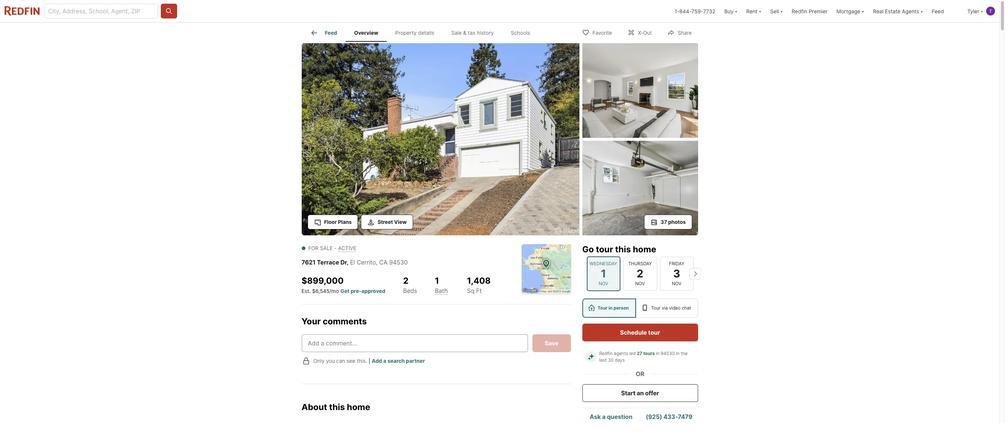 Task type: describe. For each thing, give the bounding box(es) containing it.
mortgage ▾
[[837, 8, 865, 14]]

1-844-759-7732 link
[[675, 8, 716, 14]]

30
[[608, 358, 614, 363]]

tour for go
[[596, 245, 614, 255]]

active
[[338, 245, 357, 252]]

terrace
[[317, 259, 339, 266]]

▾ for rent ▾
[[760, 8, 762, 14]]

0 vertical spatial home
[[633, 245, 657, 255]]

2 inside thursday 2 nov
[[637, 267, 644, 280]]

0 horizontal spatial 94530
[[390, 259, 408, 266]]

beds
[[403, 287, 418, 295]]

buy ▾
[[725, 8, 738, 14]]

1-
[[675, 8, 680, 14]]

street view
[[378, 219, 407, 225]]

for sale - active
[[308, 245, 357, 252]]

x-
[[638, 29, 644, 36]]

schedule
[[621, 329, 647, 337]]

37 photos button
[[645, 215, 693, 230]]

7732
[[704, 8, 716, 14]]

1 horizontal spatial 94530
[[661, 351, 675, 357]]

rent ▾ button
[[747, 0, 762, 22]]

nov for 2
[[636, 281, 645, 287]]

schedule tour button
[[583, 324, 699, 342]]

property
[[396, 30, 417, 36]]

3
[[674, 267, 681, 280]]

2 inside 2 beds
[[403, 276, 409, 286]]

2 , from the left
[[376, 259, 378, 266]]

days
[[615, 358, 625, 363]]

tour for tour in person
[[598, 306, 608, 311]]

floor
[[324, 219, 337, 225]]

only
[[314, 358, 325, 365]]

tour for tour via video chat
[[652, 306, 661, 311]]

plans
[[338, 219, 352, 225]]

1,408 sq ft
[[467, 276, 491, 295]]

favorite button
[[576, 25, 619, 40]]

street
[[378, 219, 393, 225]]

buy
[[725, 8, 734, 14]]

can
[[337, 358, 345, 365]]

(925)
[[646, 414, 663, 421]]

feed inside button
[[933, 8, 945, 14]]

comments
[[323, 317, 367, 327]]

sq
[[467, 287, 475, 295]]

ca
[[380, 259, 388, 266]]

go tour this home
[[583, 245, 657, 255]]

el
[[350, 259, 355, 266]]

active link
[[338, 245, 357, 252]]

save
[[545, 340, 559, 347]]

redfin premier
[[792, 8, 828, 14]]

tax
[[468, 30, 476, 36]]

in the last 30 days
[[600, 351, 689, 363]]

▾ for mortgage ▾
[[863, 8, 865, 14]]

1 vertical spatial this
[[329, 402, 345, 413]]

▾ for sell ▾
[[781, 8, 783, 14]]

5 ▾ from the left
[[921, 8, 924, 14]]

this.
[[357, 358, 367, 365]]

in inside option
[[609, 306, 613, 311]]

2 beds
[[403, 276, 418, 295]]

wednesday
[[590, 261, 618, 267]]

1,408
[[467, 276, 491, 286]]

floor plans button
[[308, 215, 358, 230]]

your comments
[[302, 317, 367, 327]]

list box containing tour in person
[[583, 299, 699, 318]]

tab list containing feed
[[302, 23, 545, 42]]

1 horizontal spatial a
[[603, 414, 606, 421]]

City, Address, School, Agent, ZIP search field
[[44, 4, 158, 19]]

about this home
[[302, 402, 371, 413]]

submit search image
[[165, 7, 173, 15]]

partner
[[406, 358, 425, 365]]

sale
[[452, 30, 462, 36]]

start an offer button
[[583, 385, 699, 403]]

see
[[347, 358, 356, 365]]

search
[[388, 358, 405, 365]]

start
[[622, 390, 636, 397]]

mortgage ▾ button
[[837, 0, 865, 22]]

get
[[341, 288, 350, 294]]

&
[[464, 30, 467, 36]]

bath
[[435, 287, 448, 295]]

schools
[[511, 30, 531, 36]]

ft
[[476, 287, 482, 295]]

about
[[302, 402, 327, 413]]

$899,000 est. $6,545 /mo get pre-approved
[[302, 276, 386, 294]]

sell ▾
[[771, 8, 783, 14]]

rent ▾
[[747, 8, 762, 14]]

(925) 433-7479 link
[[646, 414, 693, 421]]

chat
[[682, 306, 692, 311]]



Task type: locate. For each thing, give the bounding box(es) containing it.
tour
[[598, 306, 608, 311], [652, 306, 661, 311]]

home
[[633, 245, 657, 255], [347, 402, 371, 413]]

schools tab
[[503, 24, 539, 42]]

nov inside the "friday 3 nov"
[[672, 281, 682, 287]]

, left ca
[[376, 259, 378, 266]]

1 horizontal spatial tour
[[649, 329, 661, 337]]

mortgage
[[837, 8, 861, 14]]

led
[[630, 351, 636, 357]]

1 tour from the left
[[598, 306, 608, 311]]

tour inside tour via video chat option
[[652, 306, 661, 311]]

2 up beds
[[403, 276, 409, 286]]

add
[[372, 358, 382, 365]]

7621 terrace dr, el cerrito, ca 94530 image
[[302, 43, 580, 236], [583, 43, 699, 138], [583, 141, 699, 236]]

rent
[[747, 8, 758, 14]]

1 down the wednesday
[[601, 267, 607, 280]]

1 vertical spatial a
[[603, 414, 606, 421]]

tour inside tour in person option
[[598, 306, 608, 311]]

redfin premier button
[[788, 0, 833, 22]]

1 inside 1 bath
[[435, 276, 439, 286]]

redfin left premier
[[792, 8, 808, 14]]

redfin up last
[[600, 351, 613, 357]]

0 horizontal spatial a
[[384, 358, 387, 365]]

94530 right ca
[[390, 259, 408, 266]]

1 horizontal spatial home
[[633, 245, 657, 255]]

0 horizontal spatial nov
[[599, 281, 609, 287]]

0 horizontal spatial ,
[[347, 259, 349, 266]]

tours
[[644, 351, 655, 357]]

3 ▾ from the left
[[781, 8, 783, 14]]

tour left person
[[598, 306, 608, 311]]

0 horizontal spatial feed
[[325, 30, 337, 36]]

in left person
[[609, 306, 613, 311]]

tour inside schedule tour button
[[649, 329, 661, 337]]

▾ for tyler ▾
[[982, 8, 984, 14]]

37 photos
[[661, 219, 686, 225]]

6 ▾ from the left
[[982, 8, 984, 14]]

friday 3 nov
[[670, 261, 685, 287]]

1 horizontal spatial redfin
[[792, 8, 808, 14]]

1 horizontal spatial 2
[[637, 267, 644, 280]]

wednesday 1 nov
[[590, 261, 618, 287]]

0 vertical spatial this
[[616, 245, 631, 255]]

1 bath
[[435, 276, 448, 295]]

1 horizontal spatial tour
[[652, 306, 661, 311]]

street view button
[[361, 215, 413, 230]]

thursday
[[629, 261, 652, 267]]

via
[[662, 306, 668, 311]]

0 horizontal spatial tour
[[596, 245, 614, 255]]

user photo image
[[987, 7, 996, 16]]

sell ▾ button
[[771, 0, 783, 22]]

94530 left the
[[661, 351, 675, 357]]

1 up 'bath'
[[435, 276, 439, 286]]

▾
[[736, 8, 738, 14], [760, 8, 762, 14], [781, 8, 783, 14], [863, 8, 865, 14], [921, 8, 924, 14], [982, 8, 984, 14]]

2 nov from the left
[[636, 281, 645, 287]]

,
[[347, 259, 349, 266], [376, 259, 378, 266]]

an
[[637, 390, 644, 397]]

this up thursday
[[616, 245, 631, 255]]

pre-
[[351, 288, 362, 294]]

1 nov from the left
[[599, 281, 609, 287]]

sale & tax history tab
[[443, 24, 503, 42]]

▾ right agents
[[921, 8, 924, 14]]

1 ▾ from the left
[[736, 8, 738, 14]]

tyler
[[968, 8, 980, 14]]

0 vertical spatial tour
[[596, 245, 614, 255]]

real estate agents ▾ button
[[869, 0, 928, 22]]

nov
[[599, 281, 609, 287], [636, 281, 645, 287], [672, 281, 682, 287]]

property details tab
[[387, 24, 443, 42]]

x-out
[[638, 29, 652, 36]]

0 horizontal spatial home
[[347, 402, 371, 413]]

1 horizontal spatial nov
[[636, 281, 645, 287]]

nov down 3
[[672, 281, 682, 287]]

view
[[394, 219, 407, 225]]

start an offer
[[622, 390, 660, 397]]

, left el
[[347, 259, 349, 266]]

▾ left user photo
[[982, 8, 984, 14]]

save button
[[533, 335, 571, 352]]

floor plans
[[324, 219, 352, 225]]

0 horizontal spatial redfin
[[600, 351, 613, 357]]

0 horizontal spatial in
[[609, 306, 613, 311]]

1 , from the left
[[347, 259, 349, 266]]

feed link
[[310, 28, 337, 37]]

7621
[[302, 259, 316, 266]]

feed
[[933, 8, 945, 14], [325, 30, 337, 36]]

1 horizontal spatial feed
[[933, 8, 945, 14]]

(925) 433-7479
[[646, 414, 693, 421]]

next image
[[690, 268, 701, 280]]

1 vertical spatial 94530
[[661, 351, 675, 357]]

sale & tax history
[[452, 30, 494, 36]]

759-
[[692, 8, 704, 14]]

sell
[[771, 8, 780, 14]]

0 horizontal spatial this
[[329, 402, 345, 413]]

tour in person option
[[583, 299, 637, 318]]

7479
[[678, 414, 693, 421]]

in left the
[[676, 351, 680, 357]]

|
[[369, 358, 371, 365]]

1 vertical spatial home
[[347, 402, 371, 413]]

cerrito
[[357, 259, 376, 266]]

redfin for redfin agents led 27 tours in 94530
[[600, 351, 613, 357]]

ask a question link
[[590, 414, 633, 421]]

dr
[[341, 259, 347, 266]]

sale
[[320, 245, 333, 252]]

redfin inside button
[[792, 8, 808, 14]]

tour right schedule
[[649, 329, 661, 337]]

▾ right sell
[[781, 8, 783, 14]]

tour up the wednesday
[[596, 245, 614, 255]]

1 horizontal spatial in
[[656, 351, 660, 357]]

▾ for buy ▾
[[736, 8, 738, 14]]

this right the about
[[329, 402, 345, 413]]

your
[[302, 317, 321, 327]]

-
[[334, 245, 337, 252]]

friday
[[670, 261, 685, 267]]

tyler ▾
[[968, 8, 984, 14]]

feed left overview
[[325, 30, 337, 36]]

0 horizontal spatial 2
[[403, 276, 409, 286]]

video
[[670, 306, 681, 311]]

nov inside thursday 2 nov
[[636, 281, 645, 287]]

1 horizontal spatial ,
[[376, 259, 378, 266]]

37
[[661, 219, 668, 225]]

0 vertical spatial feed
[[933, 8, 945, 14]]

2 tour from the left
[[652, 306, 661, 311]]

1 horizontal spatial this
[[616, 245, 631, 255]]

4 ▾ from the left
[[863, 8, 865, 14]]

add a search partner button
[[372, 358, 425, 365]]

3 nov from the left
[[672, 281, 682, 287]]

real estate agents ▾
[[874, 8, 924, 14]]

0 vertical spatial a
[[384, 358, 387, 365]]

in inside in the last 30 days
[[676, 351, 680, 357]]

None button
[[587, 257, 621, 292], [624, 257, 657, 291], [660, 257, 694, 291], [587, 257, 621, 292], [624, 257, 657, 291], [660, 257, 694, 291]]

tour for schedule
[[649, 329, 661, 337]]

0 horizontal spatial 1
[[435, 276, 439, 286]]

premier
[[809, 8, 828, 14]]

nov down the wednesday
[[599, 281, 609, 287]]

2
[[637, 267, 644, 280], [403, 276, 409, 286]]

a right add
[[384, 358, 387, 365]]

1 vertical spatial redfin
[[600, 351, 613, 357]]

map entry image
[[522, 245, 571, 294]]

go
[[583, 245, 594, 255]]

nov down thursday
[[636, 281, 645, 287]]

0 vertical spatial redfin
[[792, 8, 808, 14]]

mortgage ▾ button
[[833, 0, 869, 22]]

nov for 1
[[599, 281, 609, 287]]

ask
[[590, 414, 601, 421]]

the
[[681, 351, 688, 357]]

tour left via
[[652, 306, 661, 311]]

▾ right rent
[[760, 8, 762, 14]]

last
[[600, 358, 607, 363]]

get pre-approved link
[[341, 288, 386, 294]]

for
[[308, 245, 319, 252]]

1 inside wednesday 1 nov
[[601, 267, 607, 280]]

$6,545
[[312, 288, 330, 294]]

433-
[[664, 414, 678, 421]]

tour via video chat option
[[637, 299, 699, 318]]

1 vertical spatial tour
[[649, 329, 661, 337]]

real estate agents ▾ link
[[874, 0, 924, 22]]

tab list
[[302, 23, 545, 42]]

buy ▾ button
[[720, 0, 742, 22]]

27
[[637, 351, 643, 357]]

0 horizontal spatial tour
[[598, 306, 608, 311]]

out
[[644, 29, 652, 36]]

1-844-759-7732
[[675, 8, 716, 14]]

2 horizontal spatial in
[[676, 351, 680, 357]]

in
[[609, 306, 613, 311], [656, 351, 660, 357], [676, 351, 680, 357]]

feed right agents
[[933, 8, 945, 14]]

overview
[[354, 30, 379, 36]]

est.
[[302, 288, 311, 294]]

redfin for redfin premier
[[792, 8, 808, 14]]

in right tours
[[656, 351, 660, 357]]

favorite
[[593, 29, 612, 36]]

a right ask
[[603, 414, 606, 421]]

1 vertical spatial feed
[[325, 30, 337, 36]]

▾ right the 'mortgage' at the right top
[[863, 8, 865, 14]]

agents
[[903, 8, 920, 14]]

overview tab
[[346, 24, 387, 42]]

x-out button
[[622, 25, 659, 40]]

nov for 3
[[672, 281, 682, 287]]

Add a comment... text field
[[308, 339, 522, 348]]

list box
[[583, 299, 699, 318]]

0 vertical spatial 94530
[[390, 259, 408, 266]]

nov inside wednesday 1 nov
[[599, 281, 609, 287]]

property details
[[396, 30, 435, 36]]

tour via video chat
[[652, 306, 692, 311]]

thursday 2 nov
[[629, 261, 652, 287]]

question
[[607, 414, 633, 421]]

▾ right buy
[[736, 8, 738, 14]]

schedule tour
[[621, 329, 661, 337]]

2 down thursday
[[637, 267, 644, 280]]

only you can see this.
[[314, 358, 367, 365]]

2 ▾ from the left
[[760, 8, 762, 14]]

1 horizontal spatial 1
[[601, 267, 607, 280]]

2 horizontal spatial nov
[[672, 281, 682, 287]]



Task type: vqa. For each thing, say whether or not it's contained in the screenshot.
the rightmost Redfin
yes



